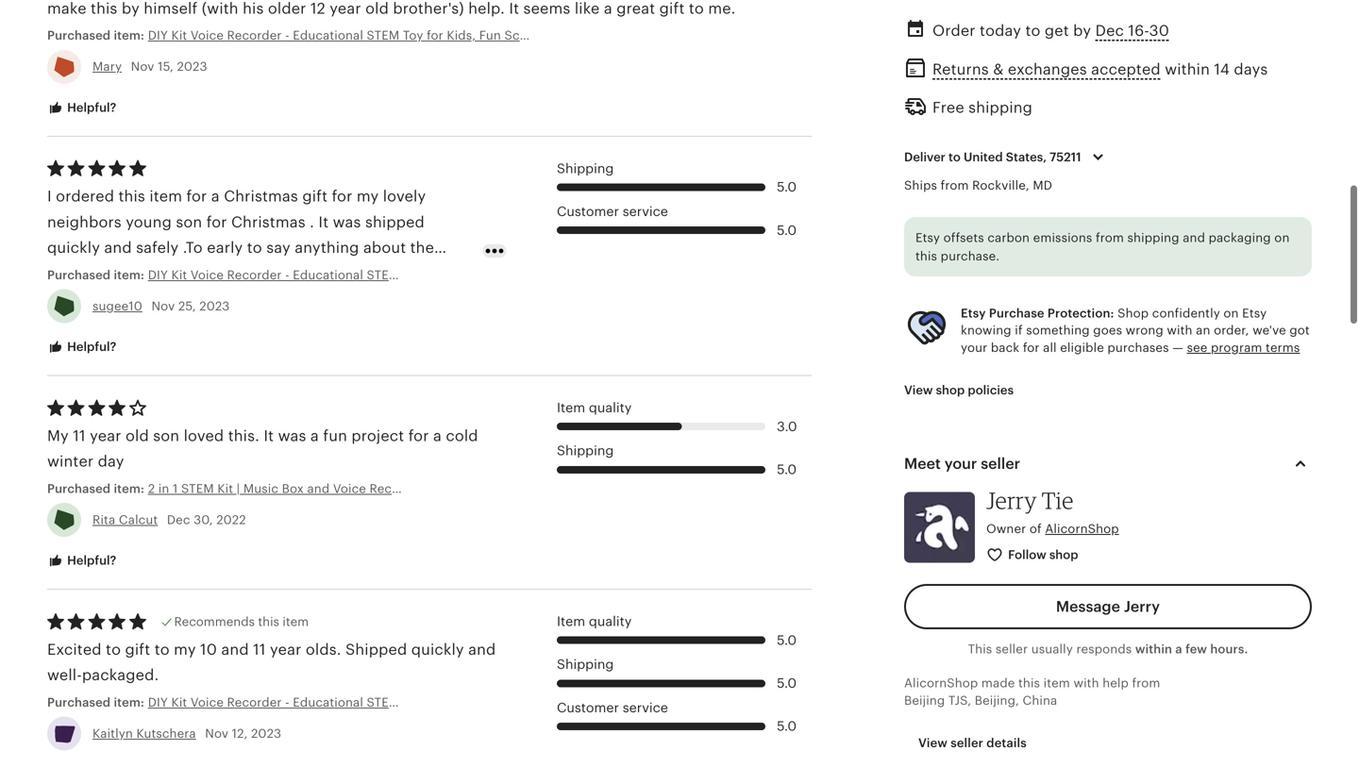 Task type: locate. For each thing, give the bounding box(es) containing it.
alicornshop up beijing on the bottom of the page
[[904, 677, 978, 691]]

item up olds.
[[283, 615, 309, 629]]

1 vertical spatial shipping
[[557, 443, 614, 459]]

etsy
[[916, 231, 940, 245], [961, 306, 986, 320], [1243, 306, 1267, 320]]

a
[[211, 188, 220, 205], [311, 428, 319, 445], [433, 428, 442, 445], [1176, 642, 1183, 657]]

1 horizontal spatial etsy
[[961, 306, 986, 320]]

program
[[1211, 341, 1263, 355]]

15,
[[158, 60, 174, 74]]

11
[[73, 428, 86, 445], [253, 641, 266, 658]]

item: down the packaged.
[[114, 696, 144, 710]]

2023 for sugee10 nov 25, 2023
[[199, 299, 230, 313]]

1 shipping from the top
[[557, 161, 614, 176]]

0 vertical spatial -
[[285, 28, 290, 43]]

few
[[1186, 642, 1208, 657]]

1 vertical spatial item
[[557, 614, 586, 629]]

science for item quality
[[505, 696, 553, 710]]

see program terms
[[1187, 341, 1300, 355]]

item up young
[[149, 188, 182, 205]]

view
[[904, 383, 933, 397], [919, 736, 948, 751]]

dec
[[1096, 22, 1124, 39], [167, 513, 190, 527]]

0 horizontal spatial it
[[264, 428, 274, 445]]

4 purchased from the top
[[47, 696, 111, 710]]

1 vertical spatial item quality
[[557, 614, 632, 629]]

shipping down &
[[969, 99, 1033, 116]]

2 vertical spatial crafts
[[556, 696, 592, 710]]

for
[[427, 28, 444, 43], [186, 188, 207, 205], [332, 188, 353, 205], [207, 214, 227, 231], [427, 268, 444, 282], [1023, 341, 1040, 355], [409, 428, 429, 445], [427, 696, 444, 710]]

3 helpful? button from the top
[[33, 544, 131, 579]]

son inside my 11 year old son loved this. it was a fun project for a cold winter day
[[153, 428, 180, 445]]

quickly down neighbors
[[47, 239, 100, 256]]

0 vertical spatial on
[[1275, 231, 1290, 245]]

11 right "my"
[[73, 428, 86, 445]]

recorder for shipping
[[227, 268, 282, 282]]

hours.
[[1211, 642, 1249, 657]]

3 purchased from the top
[[47, 482, 111, 496]]

gift up the packaged.
[[125, 641, 150, 658]]

1 horizontal spatial the
[[410, 239, 434, 256]]

2 vertical spatial diy
[[148, 696, 168, 710]]

0 vertical spatial year
[[90, 428, 121, 445]]

terms
[[1266, 341, 1300, 355]]

to up the packaged.
[[106, 641, 121, 658]]

1 horizontal spatial alicornshop
[[1045, 522, 1119, 536]]

0 vertical spatial voice
[[191, 28, 224, 43]]

item for my 11 year old son loved this. it was a fun project for a cold winter day
[[557, 400, 586, 415]]

kids, for item quality
[[447, 696, 476, 710]]

to inside 'i ordered this item for a christmas gift for my lovely neighbors young son for christmas . it was shipped quickly and safely .to early to say anything about the quality yet till after the holidays'
[[247, 239, 262, 256]]

2 vertical spatial toy
[[403, 696, 423, 710]]

shop confidently on etsy knowing if something goes wrong with an order, we've got your back for all eligible purchases —
[[961, 306, 1310, 355]]

1 diy from the top
[[148, 28, 168, 43]]

year inside excited to gift to my 10 and 11 year olds. shipped quickly and well-packaged.
[[270, 641, 302, 658]]

3 kids, from the top
[[447, 696, 476, 710]]

0 vertical spatial from
[[941, 178, 969, 193]]

china
[[1023, 694, 1058, 708]]

1 educational from the top
[[293, 28, 363, 43]]

1 crafts from the top
[[556, 28, 592, 43]]

was
[[333, 214, 361, 231], [278, 428, 306, 445]]

was left "fun"
[[278, 428, 306, 445]]

1 vertical spatial service
[[623, 700, 668, 715]]

1 horizontal spatial shop
[[1050, 548, 1079, 562]]

2 purchased from the top
[[47, 268, 111, 282]]

message
[[1056, 599, 1121, 616]]

project
[[352, 428, 404, 445]]

i ordered this item for a christmas gift for my lovely neighbors young son for christmas . it was shipped quickly and safely .to early to say anything about the quality yet till after the holidays
[[47, 188, 434, 282]]

1 vertical spatial diy kit voice recorder - educational stem toy for kids, fun science crafts stem kit link
[[148, 267, 648, 284]]

0 horizontal spatial alicornshop
[[904, 677, 978, 691]]

1 diy kit voice recorder - educational stem toy for kids, fun science crafts stem kit link from the top
[[148, 27, 648, 44]]

item for alicornshop
[[1044, 677, 1071, 691]]

kids,
[[447, 28, 476, 43], [447, 268, 476, 282], [447, 696, 476, 710]]

3 helpful? from the top
[[64, 554, 116, 568]]

your inside shop confidently on etsy knowing if something goes wrong with an order, we've got your back for all eligible purchases —
[[961, 341, 988, 355]]

i
[[47, 188, 52, 205]]

item: up mary nov 15, 2023
[[114, 28, 144, 43]]

to left say
[[247, 239, 262, 256]]

on up the order, at the top right of page
[[1224, 306, 1239, 320]]

3 crafts from the top
[[556, 696, 592, 710]]

it inside 'i ordered this item for a christmas gift for my lovely neighbors young son for christmas . it was shipped quickly and safely .to early to say anything about the quality yet till after the holidays'
[[319, 214, 329, 231]]

1 vertical spatial seller
[[996, 642, 1028, 657]]

1 vertical spatial fun
[[479, 268, 501, 282]]

with left help
[[1074, 677, 1100, 691]]

0 horizontal spatial shop
[[936, 383, 965, 397]]

gift up .
[[302, 188, 328, 205]]

2 item quality from the top
[[557, 614, 632, 629]]

1 vertical spatial gift
[[125, 641, 150, 658]]

1 voice from the top
[[191, 28, 224, 43]]

1 vertical spatial son
[[153, 428, 180, 445]]

0 vertical spatial purchased item: diy kit voice recorder - educational stem toy for kids, fun science crafts stem kit
[[47, 28, 648, 43]]

2 vertical spatial shipping
[[557, 657, 614, 672]]

alicornshop down tie
[[1045, 522, 1119, 536]]

1 vertical spatial year
[[270, 641, 302, 658]]

0 vertical spatial helpful? button
[[33, 90, 131, 125]]

my inside 'i ordered this item for a christmas gift for my lovely neighbors young son for christmas . it was shipped quickly and safely .to early to say anything about the quality yet till after the holidays'
[[357, 188, 379, 205]]

educational
[[293, 28, 363, 43], [293, 268, 363, 282], [293, 696, 363, 710]]

1 vertical spatial recorder
[[227, 268, 282, 282]]

3 educational from the top
[[293, 696, 363, 710]]

3 recorder from the top
[[227, 696, 282, 710]]

0 vertical spatial seller
[[981, 456, 1021, 473]]

purchased up mary
[[47, 28, 111, 43]]

purchased
[[47, 28, 111, 43], [47, 268, 111, 282], [47, 482, 111, 496], [47, 696, 111, 710]]

1 horizontal spatial on
[[1275, 231, 1290, 245]]

fun for item quality
[[479, 696, 501, 710]]

was inside 'i ordered this item for a christmas gift for my lovely neighbors young son for christmas . it was shipped quickly and safely .to early to say anything about the quality yet till after the holidays'
[[333, 214, 361, 231]]

1 vertical spatial crafts
[[556, 268, 592, 282]]

purchased item: diy kit voice recorder - educational stem toy for kids, fun science crafts stem kit for shipping
[[47, 268, 648, 282]]

kaitlyn
[[93, 727, 133, 741]]

about
[[363, 239, 406, 256]]

0 horizontal spatial item
[[149, 188, 182, 205]]

helpful? down mary
[[64, 100, 116, 114]]

0 horizontal spatial etsy
[[916, 231, 940, 245]]

1 horizontal spatial shipping
[[1128, 231, 1180, 245]]

1 vertical spatial diy
[[148, 268, 168, 282]]

16-
[[1129, 22, 1150, 39]]

crafts for item quality
[[556, 696, 592, 710]]

0 vertical spatial item quality
[[557, 400, 632, 415]]

shipping for excited to gift to my 10 and 11 year olds. shipped quickly and well-packaged.
[[557, 657, 614, 672]]

kaitlyn kutschera nov 12, 2023
[[93, 727, 282, 741]]

kit
[[171, 28, 187, 43], [632, 28, 648, 43], [171, 268, 187, 282], [632, 268, 648, 282], [171, 696, 187, 710], [632, 696, 648, 710]]

diy right till
[[148, 268, 168, 282]]

2 vertical spatial quality
[[589, 614, 632, 629]]

this up young
[[118, 188, 145, 205]]

1 kids, from the top
[[447, 28, 476, 43]]

diy kit voice recorder - educational stem toy for kids, fun science crafts stem kit link for item quality
[[148, 694, 648, 711]]

quickly right the shipped at the left of the page
[[411, 641, 464, 658]]

purchased up the sugee10
[[47, 268, 111, 282]]

diy for item quality
[[148, 696, 168, 710]]

1 horizontal spatial with
[[1167, 323, 1193, 338]]

your right the meet
[[945, 456, 977, 473]]

view for view seller details
[[919, 736, 948, 751]]

service
[[623, 204, 668, 219], [623, 700, 668, 715]]

11 down recommends this item
[[253, 641, 266, 658]]

quickly inside excited to gift to my 10 and 11 year olds. shipped quickly and well-packaged.
[[411, 641, 464, 658]]

1 vertical spatial helpful?
[[64, 340, 116, 354]]

item quality for excited to gift to my 10 and 11 year olds. shipped quickly and well-packaged.
[[557, 614, 632, 629]]

2 service from the top
[[623, 700, 668, 715]]

jerry right message at the right bottom of the page
[[1124, 599, 1160, 616]]

view seller details link
[[904, 727, 1041, 761]]

2 customer service from the top
[[557, 700, 668, 715]]

0 vertical spatial crafts
[[556, 28, 592, 43]]

back
[[991, 341, 1020, 355]]

1 vertical spatial it
[[264, 428, 274, 445]]

son right old
[[153, 428, 180, 445]]

1 vertical spatial kids,
[[447, 268, 476, 282]]

day
[[98, 453, 124, 470]]

0 vertical spatial service
[[623, 204, 668, 219]]

from right emissions
[[1096, 231, 1124, 245]]

helpful? button
[[33, 90, 131, 125], [33, 330, 131, 365], [33, 544, 131, 579]]

2 crafts from the top
[[556, 268, 592, 282]]

on inside the etsy offsets carbon emissions from shipping and packaging on this purchase.
[[1275, 231, 1290, 245]]

0 vertical spatial nov
[[131, 60, 154, 74]]

4 item: from the top
[[114, 696, 144, 710]]

etsy purchase protection:
[[961, 306, 1115, 320]]

0 horizontal spatial 11
[[73, 428, 86, 445]]

0 vertical spatial was
[[333, 214, 361, 231]]

and inside the etsy offsets carbon emissions from shipping and packaging on this purchase.
[[1183, 231, 1206, 245]]

2 voice from the top
[[191, 268, 224, 282]]

item: up sugee10 link
[[114, 268, 144, 282]]

3 purchased item: diy kit voice recorder - educational stem toy for kids, fun science crafts stem kit from the top
[[47, 696, 648, 710]]

3 fun from the top
[[479, 696, 501, 710]]

1 item: from the top
[[114, 28, 144, 43]]

carbon
[[988, 231, 1030, 245]]

beijing
[[904, 694, 945, 708]]

2 helpful? button from the top
[[33, 330, 131, 365]]

a left the cold
[[433, 428, 442, 445]]

seller for usually
[[996, 642, 1028, 657]]

2 item: from the top
[[114, 268, 144, 282]]

kutschera
[[136, 727, 196, 741]]

voice up mary nov 15, 2023
[[191, 28, 224, 43]]

2 fun from the top
[[479, 268, 501, 282]]

dec left the 30,
[[167, 513, 190, 527]]

etsy inside the etsy offsets carbon emissions from shipping and packaging on this purchase.
[[916, 231, 940, 245]]

was inside my 11 year old son loved this. it was a fun project for a cold winter day
[[278, 428, 306, 445]]

0 vertical spatial your
[[961, 341, 988, 355]]

to left united
[[949, 150, 961, 164]]

0 vertical spatial recorder
[[227, 28, 282, 43]]

nov for 15,
[[131, 60, 154, 74]]

2 vertical spatial item
[[1044, 677, 1071, 691]]

shipping inside the etsy offsets carbon emissions from shipping and packaging on this purchase.
[[1128, 231, 1180, 245]]

a left few
[[1176, 642, 1183, 657]]

2 shipping from the top
[[557, 443, 614, 459]]

my left 10
[[174, 641, 196, 658]]

helpful? button for item quality
[[33, 544, 131, 579]]

0 horizontal spatial jerry
[[987, 487, 1037, 515]]

purchase.
[[941, 249, 1000, 263]]

seller up the owner
[[981, 456, 1021, 473]]

diy up kutschera
[[148, 696, 168, 710]]

from right ships
[[941, 178, 969, 193]]

on right packaging
[[1275, 231, 1290, 245]]

3 - from the top
[[285, 696, 290, 710]]

2 recorder from the top
[[227, 268, 282, 282]]

0 vertical spatial toy
[[403, 28, 423, 43]]

2 diy from the top
[[148, 268, 168, 282]]

etsy left offsets
[[916, 231, 940, 245]]

alicornshop inside 'alicornshop made this item with help from beijing tjs, beijing, china'
[[904, 677, 978, 691]]

view left policies
[[904, 383, 933, 397]]

2 kids, from the top
[[447, 268, 476, 282]]

11 inside my 11 year old son loved this. it was a fun project for a cold winter day
[[73, 428, 86, 445]]

0 vertical spatial kids,
[[447, 28, 476, 43]]

helpful? down sugee10 link
[[64, 340, 116, 354]]

1 vertical spatial your
[[945, 456, 977, 473]]

1 helpful? from the top
[[64, 100, 116, 114]]

2 vertical spatial science
[[505, 696, 553, 710]]

nov left 15,
[[131, 60, 154, 74]]

2023 right 25,
[[199, 299, 230, 313]]

quality for excited to gift to my 10 and 11 year olds. shipped quickly and well-packaged.
[[589, 614, 632, 629]]

item: for sugee10
[[114, 268, 144, 282]]

item: up 'rita calcut' link
[[114, 482, 144, 496]]

shipping
[[557, 161, 614, 176], [557, 443, 614, 459], [557, 657, 614, 672]]

son inside 'i ordered this item for a christmas gift for my lovely neighbors young son for christmas . it was shipped quickly and safely .to early to say anything about the quality yet till after the holidays'
[[176, 214, 202, 231]]

it right this.
[[264, 428, 274, 445]]

all
[[1043, 341, 1057, 355]]

item: for mary
[[114, 28, 144, 43]]

this left purchase.
[[916, 249, 938, 263]]

your down knowing
[[961, 341, 988, 355]]

owner
[[987, 522, 1027, 536]]

3 science from the top
[[505, 696, 553, 710]]

1 horizontal spatial 11
[[253, 641, 266, 658]]

1 vertical spatial item
[[283, 615, 309, 629]]

1 horizontal spatial was
[[333, 214, 361, 231]]

1 fun from the top
[[479, 28, 501, 43]]

from inside 'alicornshop made this item with help from beijing tjs, beijing, china'
[[1132, 677, 1161, 691]]

son up .to
[[176, 214, 202, 231]]

olds.
[[306, 641, 341, 658]]

3 shipping from the top
[[557, 657, 614, 672]]

seller right this
[[996, 642, 1028, 657]]

2 horizontal spatial item
[[1044, 677, 1071, 691]]

jerry tie image
[[904, 492, 975, 563]]

within left 14
[[1165, 61, 1210, 78]]

1 vertical spatial jerry
[[1124, 599, 1160, 616]]

and inside 'i ordered this item for a christmas gift for my lovely neighbors young son for christmas . it was shipped quickly and safely .to early to say anything about the quality yet till after the holidays'
[[104, 239, 132, 256]]

shipping up shop
[[1128, 231, 1180, 245]]

it right .
[[319, 214, 329, 231]]

diy kit voice recorder - educational stem toy for kids, fun science crafts stem kit link
[[148, 27, 648, 44], [148, 267, 648, 284], [148, 694, 648, 711]]

1 5.0 from the top
[[777, 180, 797, 195]]

0 vertical spatial shop
[[936, 383, 965, 397]]

view seller details
[[919, 736, 1027, 751]]

1 vertical spatial shipping
[[1128, 231, 1180, 245]]

quickly
[[47, 239, 100, 256], [411, 641, 464, 658]]

view down beijing on the bottom of the page
[[919, 736, 948, 751]]

a up early
[[211, 188, 220, 205]]

on inside shop confidently on etsy knowing if something goes wrong with an order, we've got your back for all eligible purchases —
[[1224, 306, 1239, 320]]

shipping
[[969, 99, 1033, 116], [1128, 231, 1180, 245]]

to left get
[[1026, 22, 1041, 39]]

diy for shipping
[[148, 268, 168, 282]]

0 horizontal spatial on
[[1224, 306, 1239, 320]]

this
[[968, 642, 993, 657]]

quality for my 11 year old son loved this. it was a fun project for a cold winter day
[[589, 400, 632, 415]]

the down shipped
[[410, 239, 434, 256]]

1 horizontal spatial year
[[270, 641, 302, 658]]

2 horizontal spatial etsy
[[1243, 306, 1267, 320]]

-
[[285, 28, 290, 43], [285, 268, 290, 282], [285, 696, 290, 710]]

0 vertical spatial fun
[[479, 28, 501, 43]]

etsy up "we've"
[[1243, 306, 1267, 320]]

educational for item quality
[[293, 696, 363, 710]]

item inside 'alicornshop made this item with help from beijing tjs, beijing, china'
[[1044, 677, 1071, 691]]

1 vertical spatial purchased item: diy kit voice recorder - educational stem toy for kids, fun science crafts stem kit
[[47, 268, 648, 282]]

item quality for my 11 year old son loved this. it was a fun project for a cold winter day
[[557, 400, 632, 415]]

0 vertical spatial item
[[557, 400, 586, 415]]

your
[[961, 341, 988, 355], [945, 456, 977, 473]]

1 vertical spatial with
[[1074, 677, 1100, 691]]

follow shop
[[1008, 548, 1079, 562]]

kids, for shipping
[[447, 268, 476, 282]]

3 diy kit voice recorder - educational stem toy for kids, fun science crafts stem kit link from the top
[[148, 694, 648, 711]]

seller left details
[[951, 736, 984, 751]]

dec right by
[[1096, 22, 1124, 39]]

year
[[90, 428, 121, 445], [270, 641, 302, 658]]

purchased down well-
[[47, 696, 111, 710]]

fun
[[479, 28, 501, 43], [479, 268, 501, 282], [479, 696, 501, 710]]

0 horizontal spatial with
[[1074, 677, 1100, 691]]

2 vertical spatial from
[[1132, 677, 1161, 691]]

the down .to
[[190, 265, 214, 282]]

1 vertical spatial from
[[1096, 231, 1124, 245]]

1 vertical spatial helpful? button
[[33, 330, 131, 365]]

safely
[[136, 239, 179, 256]]

from right help
[[1132, 677, 1161, 691]]

this.
[[228, 428, 260, 445]]

shop for view
[[936, 383, 965, 397]]

purchased down winter
[[47, 482, 111, 496]]

and
[[1183, 231, 1206, 245], [104, 239, 132, 256], [221, 641, 249, 658], [468, 641, 496, 658]]

view shop policies
[[904, 383, 1014, 397]]

nov
[[131, 60, 154, 74], [151, 299, 175, 313], [205, 727, 229, 741]]

diy kit voice recorder - educational stem toy for kids, fun science crafts stem kit link for shipping
[[148, 267, 648, 284]]

view shop policies button
[[890, 373, 1028, 408]]

view for view shop policies
[[904, 383, 933, 397]]

0 horizontal spatial the
[[190, 265, 214, 282]]

voice down .to
[[191, 268, 224, 282]]

nov left 12, at the bottom left of page
[[205, 727, 229, 741]]

2 - from the top
[[285, 268, 290, 282]]

0 vertical spatial customer
[[557, 204, 619, 219]]

early
[[207, 239, 243, 256]]

—
[[1173, 341, 1184, 355]]

3 toy from the top
[[403, 696, 423, 710]]

seller
[[981, 456, 1021, 473], [996, 642, 1028, 657], [951, 736, 984, 751]]

excited
[[47, 641, 102, 658]]

1 vertical spatial nov
[[151, 299, 175, 313]]

1 vertical spatial dec
[[167, 513, 190, 527]]

meet
[[904, 456, 941, 473]]

1 item quality from the top
[[557, 400, 632, 415]]

2 horizontal spatial from
[[1132, 677, 1161, 691]]

0 vertical spatial jerry
[[987, 487, 1037, 515]]

3 diy from the top
[[148, 696, 168, 710]]

mary link
[[93, 60, 122, 74]]

year left olds.
[[270, 641, 302, 658]]

0 vertical spatial 2023
[[177, 60, 207, 74]]

helpful? button down sugee10 link
[[33, 330, 131, 365]]

item up china
[[1044, 677, 1071, 691]]

holidays
[[218, 265, 279, 282]]

2 vertical spatial helpful?
[[64, 554, 116, 568]]

with up —
[[1167, 323, 1193, 338]]

2 diy kit voice recorder - educational stem toy for kids, fun science crafts stem kit link from the top
[[148, 267, 648, 284]]

nov left 25,
[[151, 299, 175, 313]]

view inside button
[[904, 383, 933, 397]]

1 purchased from the top
[[47, 28, 111, 43]]

tie
[[1042, 487, 1074, 515]]

0 vertical spatial shipping
[[969, 99, 1033, 116]]

helpful? down rita
[[64, 554, 116, 568]]

this up china
[[1019, 677, 1040, 691]]

item
[[149, 188, 182, 205], [283, 615, 309, 629], [1044, 677, 1071, 691]]

helpful? button down mary
[[33, 90, 131, 125]]

0 horizontal spatial quickly
[[47, 239, 100, 256]]

was up anything
[[333, 214, 361, 231]]

item:
[[114, 28, 144, 43], [114, 268, 144, 282], [114, 482, 144, 496], [114, 696, 144, 710]]

1 item from the top
[[557, 400, 586, 415]]

shop
[[1118, 306, 1149, 320]]

days
[[1234, 61, 1268, 78]]

item for i
[[149, 188, 182, 205]]

1 vertical spatial customer service
[[557, 700, 668, 715]]

recorder
[[227, 28, 282, 43], [227, 268, 282, 282], [227, 696, 282, 710]]

voice up kaitlyn kutschera nov 12, 2023
[[191, 696, 224, 710]]

3 voice from the top
[[191, 696, 224, 710]]

4 5.0 from the top
[[777, 633, 797, 648]]

till
[[128, 265, 147, 282]]

fun
[[323, 428, 347, 445]]

from
[[941, 178, 969, 193], [1096, 231, 1124, 245], [1132, 677, 1161, 691]]

2023 right 15,
[[177, 60, 207, 74]]

2 vertical spatial helpful? button
[[33, 544, 131, 579]]

2023 right 12, at the bottom left of page
[[251, 727, 282, 741]]

within left few
[[1136, 642, 1173, 657]]

purchased item:
[[47, 482, 148, 496]]

2 purchased item: diy kit voice recorder - educational stem toy for kids, fun science crafts stem kit from the top
[[47, 268, 648, 282]]

exchanges
[[1008, 61, 1087, 78]]

0 horizontal spatial was
[[278, 428, 306, 445]]

2 item from the top
[[557, 614, 586, 629]]

mary
[[93, 60, 122, 74]]

1 vertical spatial voice
[[191, 268, 224, 282]]

1 purchased item: diy kit voice recorder - educational stem toy for kids, fun science crafts stem kit from the top
[[47, 28, 648, 43]]

item inside 'i ordered this item for a christmas gift for my lovely neighbors young son for christmas . it was shipped quickly and safely .to early to say anything about the quality yet till after the holidays'
[[149, 188, 182, 205]]

etsy up knowing
[[961, 306, 986, 320]]

2 science from the top
[[505, 268, 553, 282]]

1 vertical spatial 2023
[[199, 299, 230, 313]]

my left the lovely
[[357, 188, 379, 205]]

purchased for kaitlyn
[[47, 696, 111, 710]]

1 vertical spatial quality
[[589, 400, 632, 415]]

jerry up the owner
[[987, 487, 1037, 515]]

year up day
[[90, 428, 121, 445]]

2 educational from the top
[[293, 268, 363, 282]]

0 vertical spatial dec
[[1096, 22, 1124, 39]]

helpful? button down rita
[[33, 544, 131, 579]]

recommends
[[174, 615, 255, 629]]

2 vertical spatial voice
[[191, 696, 224, 710]]

diy up 15,
[[148, 28, 168, 43]]

gift inside excited to gift to my 10 and 11 year olds. shipped quickly and well-packaged.
[[125, 641, 150, 658]]

quality inside 'i ordered this item for a christmas gift for my lovely neighbors young son for christmas . it was shipped quickly and safely .to early to say anything about the quality yet till after the holidays'
[[47, 265, 97, 282]]

helpful? for shipping
[[64, 340, 116, 354]]

shop left policies
[[936, 383, 965, 397]]

0 vertical spatial quickly
[[47, 239, 100, 256]]

2 vertical spatial educational
[[293, 696, 363, 710]]

2 toy from the top
[[403, 268, 423, 282]]

0 vertical spatial educational
[[293, 28, 363, 43]]

shop down alicornshop link
[[1050, 548, 1079, 562]]

1 vertical spatial shop
[[1050, 548, 1079, 562]]

2 helpful? from the top
[[64, 340, 116, 354]]

6 5.0 from the top
[[777, 719, 797, 734]]



Task type: describe. For each thing, give the bounding box(es) containing it.
with inside shop confidently on etsy knowing if something goes wrong with an order, we've got your back for all eligible purchases —
[[1167, 323, 1193, 338]]

eligible
[[1060, 341, 1104, 355]]

etsy for etsy offsets carbon emissions from shipping and packaging on this purchase.
[[916, 231, 940, 245]]

within for a
[[1136, 642, 1173, 657]]

if
[[1015, 323, 1023, 338]]

united
[[964, 150, 1003, 164]]

voice for shipping
[[191, 268, 224, 282]]

usually
[[1032, 642, 1073, 657]]

ordered
[[56, 188, 114, 205]]

get
[[1045, 22, 1069, 39]]

fun for shipping
[[479, 268, 501, 282]]

helpful? for item quality
[[64, 554, 116, 568]]

0 horizontal spatial shipping
[[969, 99, 1033, 116]]

states,
[[1006, 150, 1047, 164]]

this up excited to gift to my 10 and 11 year olds. shipped quickly and well-packaged.
[[258, 615, 279, 629]]

sugee10
[[93, 299, 142, 313]]

10
[[200, 641, 217, 658]]

alicornshop inside jerry tie owner of alicornshop
[[1045, 522, 1119, 536]]

packaged.
[[82, 667, 159, 684]]

1 helpful? button from the top
[[33, 90, 131, 125]]

old
[[126, 428, 149, 445]]

tjs,
[[949, 694, 972, 708]]

responds
[[1077, 642, 1132, 657]]

rita
[[93, 513, 115, 527]]

this inside the etsy offsets carbon emissions from shipping and packaging on this purchase.
[[916, 249, 938, 263]]

message jerry
[[1056, 599, 1160, 616]]

follow shop button
[[972, 538, 1095, 573]]

we've
[[1253, 323, 1287, 338]]

crafts for shipping
[[556, 268, 592, 282]]

item: for kaitlyn
[[114, 696, 144, 710]]

jerry inside 'button'
[[1124, 599, 1160, 616]]

young
[[126, 214, 172, 231]]

2 5.0 from the top
[[777, 223, 797, 238]]

etsy offsets carbon emissions from shipping and packaging on this purchase.
[[916, 231, 1290, 263]]

30,
[[194, 513, 213, 527]]

item for excited to gift to my 10 and 11 year olds. shipped quickly and well-packaged.
[[557, 614, 586, 629]]

protection:
[[1048, 306, 1115, 320]]

free
[[933, 99, 965, 116]]

neighbors
[[47, 214, 122, 231]]

my
[[47, 428, 69, 445]]

toy for shipping
[[403, 268, 423, 282]]

follow
[[1008, 548, 1047, 562]]

lovely
[[383, 188, 426, 205]]

beijing,
[[975, 694, 1020, 708]]

this inside 'i ordered this item for a christmas gift for my lovely neighbors young son for christmas . it was shipped quickly and safely .to early to say anything about the quality yet till after the holidays'
[[118, 188, 145, 205]]

a left "fun"
[[311, 428, 319, 445]]

1 service from the top
[[623, 204, 668, 219]]

- for shipping
[[285, 268, 290, 282]]

accepted
[[1092, 61, 1161, 78]]

recorder for item quality
[[227, 696, 282, 710]]

educational for shipping
[[293, 268, 363, 282]]

order today to get by dec 16-30
[[933, 22, 1170, 39]]

offsets
[[944, 231, 984, 245]]

packaging
[[1209, 231, 1271, 245]]

calcut
[[119, 513, 158, 527]]

knowing
[[961, 323, 1012, 338]]

got
[[1290, 323, 1310, 338]]

toy for item quality
[[403, 696, 423, 710]]

0 horizontal spatial dec
[[167, 513, 190, 527]]

order,
[[1214, 323, 1250, 338]]

jerry tie owner of alicornshop
[[987, 487, 1119, 536]]

helpful? button for shipping
[[33, 330, 131, 365]]

seller inside dropdown button
[[981, 456, 1021, 473]]

your inside dropdown button
[[945, 456, 977, 473]]

loved
[[184, 428, 224, 445]]

this inside 'alicornshop made this item with help from beijing tjs, beijing, china'
[[1019, 677, 1040, 691]]

3 5.0 from the top
[[777, 462, 797, 477]]

purchase
[[989, 306, 1045, 320]]

2 vertical spatial nov
[[205, 727, 229, 741]]

message jerry button
[[904, 584, 1312, 630]]

11 inside excited to gift to my 10 and 11 year olds. shipped quickly and well-packaged.
[[253, 641, 266, 658]]

order
[[933, 22, 976, 39]]

1 - from the top
[[285, 28, 290, 43]]

.
[[310, 214, 314, 231]]

deliver to united states, 75211
[[904, 150, 1082, 164]]

1 recorder from the top
[[227, 28, 282, 43]]

1 horizontal spatial item
[[283, 615, 309, 629]]

ships
[[904, 178, 938, 193]]

14
[[1214, 61, 1230, 78]]

yet
[[101, 265, 124, 282]]

alicornshop made this item with help from beijing tjs, beijing, china
[[904, 677, 1161, 708]]

.to
[[183, 239, 203, 256]]

2 customer from the top
[[557, 700, 619, 715]]

something
[[1026, 323, 1090, 338]]

25,
[[178, 299, 196, 313]]

with inside 'alicornshop made this item with help from beijing tjs, beijing, china'
[[1074, 677, 1100, 691]]

quickly inside 'i ordered this item for a christmas gift for my lovely neighbors young son for christmas . it was shipped quickly and safely .to early to say anything about the quality yet till after the holidays'
[[47, 239, 100, 256]]

2023 for mary nov 15, 2023
[[177, 60, 207, 74]]

rita calcut dec 30, 2022
[[93, 513, 246, 527]]

confidently
[[1153, 306, 1221, 320]]

it inside my 11 year old son loved this. it was a fun project for a cold winter day
[[264, 428, 274, 445]]

for inside shop confidently on etsy knowing if something goes wrong with an order, we've got your back for all eligible purchases —
[[1023, 341, 1040, 355]]

my inside excited to gift to my 10 and 11 year olds. shipped quickly and well-packaged.
[[174, 641, 196, 658]]

5 5.0 from the top
[[777, 676, 797, 691]]

&
[[993, 61, 1004, 78]]

a inside 'i ordered this item for a christmas gift for my lovely neighbors young son for christmas . it was shipped quickly and safely .to early to say anything about the quality yet till after the holidays'
[[211, 188, 220, 205]]

my 11 year old son loved this. it was a fun project for a cold winter day
[[47, 428, 478, 470]]

shipping for my 11 year old son loved this. it was a fun project for a cold winter day
[[557, 443, 614, 459]]

rita calcut link
[[93, 513, 158, 527]]

- for item quality
[[285, 696, 290, 710]]

year inside my 11 year old son loved this. it was a fun project for a cold winter day
[[90, 428, 121, 445]]

purchased for mary
[[47, 28, 111, 43]]

2 vertical spatial 2023
[[251, 727, 282, 741]]

mary nov 15, 2023
[[93, 60, 207, 74]]

from inside the etsy offsets carbon emissions from shipping and packaging on this purchase.
[[1096, 231, 1124, 245]]

after
[[151, 265, 185, 282]]

1 vertical spatial christmas
[[231, 214, 306, 231]]

1 horizontal spatial dec
[[1096, 22, 1124, 39]]

made
[[982, 677, 1015, 691]]

voice for item quality
[[191, 696, 224, 710]]

purchased item: diy kit voice recorder - educational stem toy for kids, fun science crafts stem kit for item quality
[[47, 696, 648, 710]]

jerry inside jerry tie owner of alicornshop
[[987, 487, 1037, 515]]

seller for details
[[951, 736, 984, 751]]

etsy for etsy purchase protection:
[[961, 306, 986, 320]]

gift inside 'i ordered this item for a christmas gift for my lovely neighbors young son for christmas . it was shipped quickly and safely .to early to say anything about the quality yet till after the holidays'
[[302, 188, 328, 205]]

shop for follow
[[1050, 548, 1079, 562]]

12,
[[232, 727, 248, 741]]

this seller usually responds within a few hours.
[[968, 642, 1249, 657]]

0 vertical spatial christmas
[[224, 188, 298, 205]]

nov for 25,
[[151, 299, 175, 313]]

excited to gift to my 10 and 11 year olds. shipped quickly and well-packaged.
[[47, 641, 496, 684]]

1 vertical spatial the
[[190, 265, 214, 282]]

1 customer from the top
[[557, 204, 619, 219]]

of
[[1030, 522, 1042, 536]]

by
[[1074, 22, 1092, 39]]

today
[[980, 22, 1022, 39]]

etsy inside shop confidently on etsy knowing if something goes wrong with an order, we've got your back for all eligible purchases —
[[1243, 306, 1267, 320]]

1 customer service from the top
[[557, 204, 668, 219]]

wrong
[[1126, 323, 1164, 338]]

md
[[1033, 178, 1053, 193]]

to inside dropdown button
[[949, 150, 961, 164]]

returns
[[933, 61, 989, 78]]

3 item: from the top
[[114, 482, 144, 496]]

see
[[1187, 341, 1208, 355]]

1 science from the top
[[505, 28, 553, 43]]

for inside my 11 year old son loved this. it was a fun project for a cold winter day
[[409, 428, 429, 445]]

deliver to united states, 75211 button
[[890, 137, 1124, 177]]

deliver
[[904, 150, 946, 164]]

science for shipping
[[505, 268, 553, 282]]

emissions
[[1033, 231, 1093, 245]]

free shipping
[[933, 99, 1033, 116]]

help
[[1103, 677, 1129, 691]]

dec 16-30 button
[[1096, 17, 1170, 45]]

1 toy from the top
[[403, 28, 423, 43]]

within for 14
[[1165, 61, 1210, 78]]

75211
[[1050, 150, 1082, 164]]

purchased for sugee10
[[47, 268, 111, 282]]

to left 10
[[155, 641, 170, 658]]

cold
[[446, 428, 478, 445]]



Task type: vqa. For each thing, say whether or not it's contained in the screenshot.
AlicornShop link
yes



